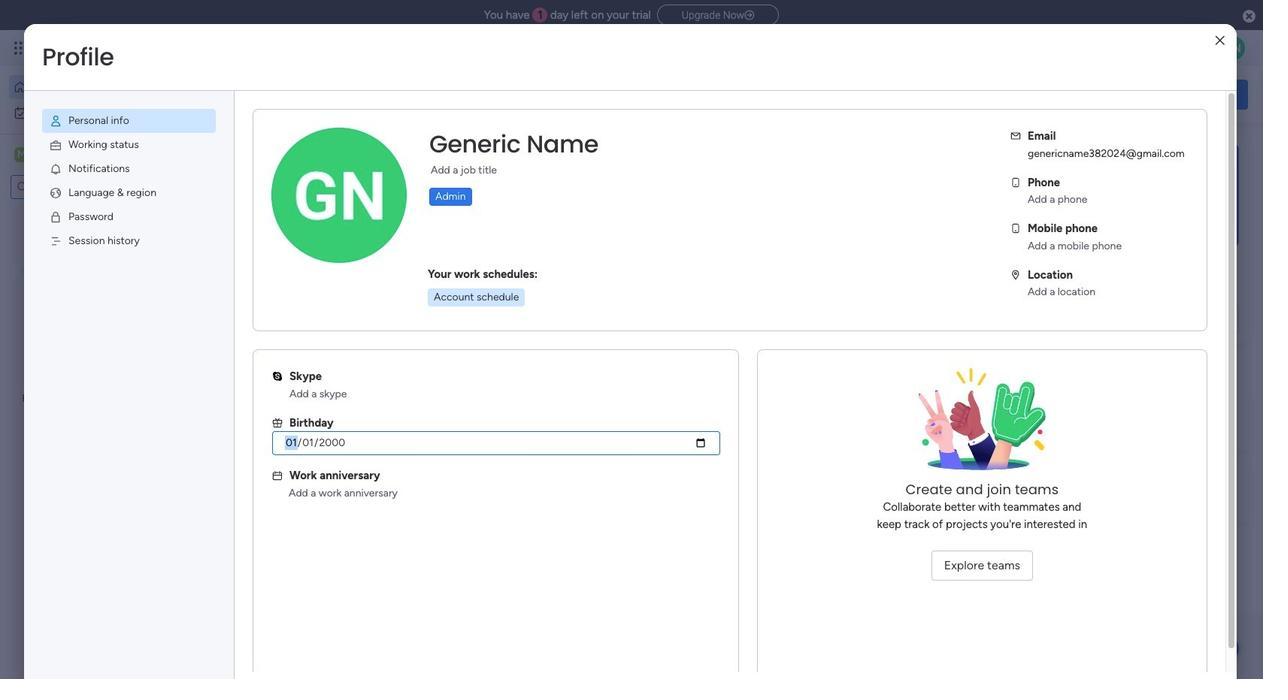 Task type: describe. For each thing, give the bounding box(es) containing it.
close recently visited image
[[232, 153, 250, 171]]

5 menu item from the top
[[42, 205, 216, 229]]

getting started element
[[1023, 389, 1249, 449]]

menu menu
[[24, 91, 234, 272]]

templates image image
[[1036, 144, 1235, 247]]

component image for first 'public board' image from the right
[[500, 328, 513, 342]]

Add a birthday date field
[[272, 432, 720, 456]]

personal info image
[[49, 114, 62, 128]]

generic name image
[[1221, 36, 1245, 60]]

workspace selection element
[[14, 146, 126, 165]]

select product image
[[14, 41, 29, 56]]

add to favorites image
[[449, 305, 464, 320]]

2 option from the top
[[9, 101, 183, 125]]

notifications image
[[49, 162, 62, 176]]

4 menu item from the top
[[42, 181, 216, 205]]

Search in workspace field
[[32, 179, 108, 196]]

workspace image
[[257, 484, 293, 520]]

close image
[[1216, 35, 1225, 46]]

password image
[[49, 211, 62, 224]]

v2 bolt switch image
[[1152, 86, 1161, 103]]



Task type: vqa. For each thing, say whether or not it's contained in the screenshot.
2nd 'option' from the top
yes



Task type: locate. For each thing, give the bounding box(es) containing it.
language & region image
[[49, 187, 62, 200]]

component image
[[251, 328, 265, 342], [500, 328, 513, 342]]

option up "personal info" icon
[[9, 75, 183, 99]]

1 public board image from the left
[[251, 305, 268, 321]]

close my workspaces image
[[232, 439, 250, 457]]

1 component image from the left
[[251, 328, 265, 342]]

1 horizontal spatial component image
[[500, 328, 513, 342]]

v2 user feedback image
[[1035, 86, 1046, 103]]

dapulse close image
[[1243, 9, 1256, 24]]

3 menu item from the top
[[42, 157, 216, 181]]

1 vertical spatial option
[[9, 101, 183, 125]]

1 horizontal spatial public board image
[[500, 305, 516, 321]]

dapulse rightstroke image
[[745, 10, 754, 21]]

2 public board image from the left
[[500, 305, 516, 321]]

clear search image
[[109, 180, 124, 195]]

working status image
[[49, 138, 62, 152]]

6 menu item from the top
[[42, 229, 216, 253]]

option
[[9, 75, 183, 99], [9, 101, 183, 125]]

2 component image from the left
[[500, 328, 513, 342]]

workspace image
[[14, 147, 29, 163]]

0 vertical spatial option
[[9, 75, 183, 99]]

no teams image
[[907, 369, 1058, 481]]

open update feed (inbox) image
[[232, 388, 250, 406]]

0 horizontal spatial public board image
[[251, 305, 268, 321]]

0 horizontal spatial component image
[[251, 328, 265, 342]]

None field
[[426, 129, 602, 160]]

quick search results list box
[[232, 171, 987, 370]]

public board image
[[251, 305, 268, 321], [500, 305, 516, 321]]

session history image
[[49, 235, 62, 248]]

menu item
[[42, 109, 216, 133], [42, 133, 216, 157], [42, 157, 216, 181], [42, 181, 216, 205], [42, 205, 216, 229], [42, 229, 216, 253]]

2 menu item from the top
[[42, 133, 216, 157]]

1 menu item from the top
[[42, 109, 216, 133]]

component image for first 'public board' image from left
[[251, 328, 265, 342]]

1 option from the top
[[9, 75, 183, 99]]

option up workspace selection element
[[9, 101, 183, 125]]



